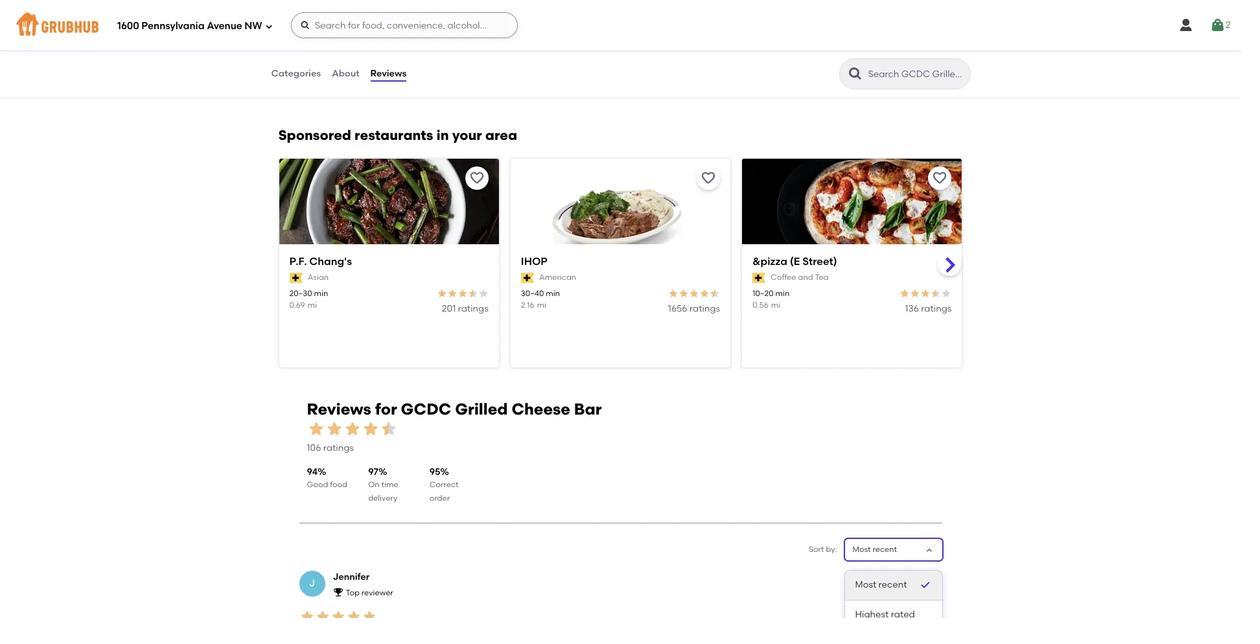Task type: describe. For each thing, give the bounding box(es) containing it.
good
[[307, 480, 328, 490]]

94
[[307, 466, 318, 477]]

106 ratings
[[307, 443, 354, 454]]

svg image
[[265, 22, 273, 30]]

ihop link
[[521, 255, 720, 270]]

asian
[[308, 273, 329, 282]]

0.69
[[289, 300, 305, 310]]

ratings for &pizza (e street)
[[921, 303, 952, 314]]

97
[[368, 466, 378, 477]]

recent inside sort by: field
[[873, 545, 897, 554]]

your
[[452, 127, 482, 143]]

ratings for p.f. chang's
[[458, 303, 489, 314]]

sponsored restaurants in your area
[[278, 127, 517, 143]]

for
[[375, 400, 397, 419]]

106
[[307, 443, 321, 454]]

97 on time delivery
[[368, 466, 398, 503]]

save this restaurant button for (e
[[928, 167, 952, 190]]

2 button
[[1210, 14, 1231, 37]]

j
[[309, 578, 315, 589]]

pennsylvania
[[142, 20, 205, 32]]

save this restaurant image for &pizza (e street)
[[932, 171, 948, 186]]

10–20
[[753, 289, 774, 298]]

caret down icon image
[[924, 545, 934, 555]]

10–20 min 0.56 mi
[[753, 289, 790, 310]]

correct
[[430, 480, 459, 490]]

94 good food
[[307, 466, 347, 490]]

2023
[[924, 572, 942, 581]]

0 vertical spatial most recent
[[853, 545, 897, 554]]

p.f. chang's  logo image
[[279, 159, 499, 268]]

95
[[430, 466, 440, 477]]

min for p.f. chang's
[[314, 289, 328, 298]]

mi for ihop
[[537, 300, 546, 310]]

1 horizontal spatial svg image
[[1178, 17, 1194, 33]]

most inside sort by: field
[[853, 545, 871, 554]]

save this restaurant button for chang's
[[465, 167, 489, 190]]

reviews button
[[370, 51, 407, 97]]

gcdc
[[401, 400, 451, 419]]

ihop
[[521, 256, 548, 268]]

min for ihop
[[546, 289, 560, 298]]

p.f. chang's
[[289, 256, 352, 268]]

136
[[905, 303, 919, 314]]

&pizza (e street)
[[753, 256, 837, 268]]

Sort by: field
[[853, 544, 897, 556]]

2
[[1226, 19, 1231, 30]]

order
[[430, 494, 450, 503]]

&pizza
[[753, 256, 787, 268]]

recent inside option
[[878, 580, 907, 591]]

30–40 min 2.16 mi
[[521, 289, 560, 310]]

svg image inside 2 button
[[1210, 17, 1226, 33]]

american
[[539, 273, 576, 282]]

reviewer
[[361, 588, 393, 597]]

subscription pass image for ihop
[[521, 273, 534, 283]]

jul 27, 2023
[[899, 572, 942, 581]]

categories button
[[271, 51, 322, 97]]

sort
[[809, 545, 824, 554]]

trophy icon image
[[333, 587, 343, 597]]

1600 pennsylvania avenue nw
[[117, 20, 262, 32]]

201
[[442, 303, 456, 314]]

restaurants
[[355, 127, 433, 143]]



Task type: locate. For each thing, give the bounding box(es) containing it.
subscription pass image for &pizza (e street)
[[753, 273, 766, 283]]

mi right "2.16" at the left of page
[[537, 300, 546, 310]]

reviews up 106 ratings
[[307, 400, 371, 419]]

2 min from the left
[[546, 289, 560, 298]]

save this restaurant image
[[701, 171, 716, 186], [932, 171, 948, 186]]

mi inside 30–40 min 2.16 mi
[[537, 300, 546, 310]]

most down sort by: field
[[855, 580, 876, 591]]

in
[[436, 127, 449, 143]]

2 horizontal spatial save this restaurant button
[[928, 167, 952, 190]]

1 mi from the left
[[308, 300, 317, 310]]

mi right 0.56
[[771, 300, 780, 310]]

chang's
[[309, 256, 352, 268]]

1 horizontal spatial save this restaurant button
[[697, 167, 720, 190]]

most recent down sort by: field
[[855, 580, 907, 591]]

2 mi from the left
[[537, 300, 546, 310]]

star icon image
[[437, 289, 447, 299], [447, 289, 457, 299], [457, 289, 468, 299], [468, 289, 478, 299], [468, 289, 478, 299], [478, 289, 489, 299], [668, 289, 679, 299], [679, 289, 689, 299], [689, 289, 699, 299], [699, 289, 710, 299], [710, 289, 720, 299], [710, 289, 720, 299], [900, 289, 910, 299], [910, 289, 921, 299], [921, 289, 931, 299], [931, 289, 941, 299], [931, 289, 941, 299], [941, 289, 952, 299], [307, 420, 325, 438], [325, 420, 343, 438], [343, 420, 361, 438], [361, 420, 379, 438], [379, 420, 398, 438], [379, 420, 398, 438], [299, 609, 315, 618], [315, 609, 330, 618], [330, 609, 346, 618], [346, 609, 361, 618], [361, 609, 377, 618]]

1 save this restaurant button from the left
[[465, 167, 489, 190]]

area
[[485, 127, 517, 143]]

201 ratings
[[442, 303, 489, 314]]

recent
[[873, 545, 897, 554], [878, 580, 907, 591]]

3 save this restaurant button from the left
[[928, 167, 952, 190]]

1 save this restaurant image from the left
[[701, 171, 716, 186]]

2 save this restaurant image from the left
[[932, 171, 948, 186]]

check icon image
[[919, 579, 932, 592]]

on
[[368, 480, 380, 490]]

recent left 27,
[[878, 580, 907, 591]]

min down "american"
[[546, 289, 560, 298]]

save this restaurant image
[[469, 171, 485, 186]]

mi for &pizza (e street)
[[771, 300, 780, 310]]

most recent up most recent option
[[853, 545, 897, 554]]

top
[[346, 588, 360, 597]]

&pizza (e street) logo image
[[742, 159, 962, 268]]

3 min from the left
[[775, 289, 790, 298]]

0 horizontal spatial svg image
[[300, 20, 310, 30]]

most
[[853, 545, 871, 554], [855, 580, 876, 591]]

20–30 min 0.69 mi
[[289, 289, 328, 310]]

coffee
[[771, 273, 796, 282]]

95 correct order
[[430, 466, 459, 503]]

0 horizontal spatial min
[[314, 289, 328, 298]]

0 horizontal spatial subscription pass image
[[521, 273, 534, 283]]

street)
[[802, 256, 837, 268]]

2 horizontal spatial mi
[[771, 300, 780, 310]]

1 vertical spatial most
[[855, 580, 876, 591]]

min down coffee
[[775, 289, 790, 298]]

most recent inside option
[[855, 580, 907, 591]]

by:
[[826, 545, 837, 554]]

mi inside 10–20 min 0.56 mi
[[771, 300, 780, 310]]

1 vertical spatial most recent
[[855, 580, 907, 591]]

top reviewer
[[346, 588, 393, 597]]

search icon image
[[847, 66, 863, 82]]

p.f.
[[289, 256, 307, 268]]

reviews for gcdc grilled cheese bar
[[307, 400, 602, 419]]

ratings for ihop
[[689, 303, 720, 314]]

sponsored
[[278, 127, 351, 143]]

1 subscription pass image from the left
[[521, 273, 534, 283]]

ihop logo image
[[511, 159, 730, 268]]

delivery
[[368, 494, 397, 503]]

jul
[[899, 572, 911, 581]]

min down asian
[[314, 289, 328, 298]]

(e
[[790, 256, 800, 268]]

Search for food, convenience, alcohol... search field
[[291, 12, 518, 38]]

food
[[330, 480, 347, 490]]

0 vertical spatial most
[[853, 545, 871, 554]]

min inside 10–20 min 0.56 mi
[[775, 289, 790, 298]]

jennifer
[[333, 572, 369, 583]]

subscription pass image
[[289, 273, 302, 283]]

about
[[332, 68, 359, 79]]

coffee and tea
[[771, 273, 829, 282]]

1 min from the left
[[314, 289, 328, 298]]

&pizza (e street) link
[[753, 255, 952, 270]]

main navigation navigation
[[0, 0, 1241, 51]]

reviews
[[370, 68, 407, 79], [307, 400, 371, 419]]

svg image
[[1178, 17, 1194, 33], [1210, 17, 1226, 33], [300, 20, 310, 30]]

1 horizontal spatial mi
[[537, 300, 546, 310]]

tea
[[815, 273, 829, 282]]

1656
[[668, 303, 687, 314]]

most recent option
[[845, 571, 942, 601]]

Search GCDC Grilled Cheese Bar search field
[[867, 68, 966, 80]]

subscription pass image up 30–40
[[521, 273, 534, 283]]

time
[[381, 480, 398, 490]]

cheese
[[512, 400, 570, 419]]

about button
[[331, 51, 360, 97]]

ratings
[[458, 303, 489, 314], [689, 303, 720, 314], [921, 303, 952, 314], [323, 443, 354, 454]]

reviews right about
[[370, 68, 407, 79]]

and
[[798, 273, 813, 282]]

0 vertical spatial recent
[[873, 545, 897, 554]]

ratings right the 106
[[323, 443, 354, 454]]

most right by: at the bottom of the page
[[853, 545, 871, 554]]

3 mi from the left
[[771, 300, 780, 310]]

0 horizontal spatial mi
[[308, 300, 317, 310]]

2 subscription pass image from the left
[[753, 273, 766, 283]]

2 horizontal spatial svg image
[[1210, 17, 1226, 33]]

p.f. chang's link
[[289, 255, 489, 270]]

ratings right 201
[[458, 303, 489, 314]]

reviews for reviews for gcdc grilled cheese bar
[[307, 400, 371, 419]]

nw
[[245, 20, 262, 32]]

avenue
[[207, 20, 242, 32]]

2 save this restaurant button from the left
[[697, 167, 720, 190]]

0.56
[[753, 300, 768, 310]]

grilled
[[455, 400, 508, 419]]

min
[[314, 289, 328, 298], [546, 289, 560, 298], [775, 289, 790, 298]]

1 horizontal spatial subscription pass image
[[753, 273, 766, 283]]

20–30
[[289, 289, 312, 298]]

most inside option
[[855, 580, 876, 591]]

1 vertical spatial recent
[[878, 580, 907, 591]]

min for &pizza (e street)
[[775, 289, 790, 298]]

ratings right the 1656
[[689, 303, 720, 314]]

30–40
[[521, 289, 544, 298]]

27,
[[913, 572, 922, 581]]

mi right 0.69
[[308, 300, 317, 310]]

categories
[[271, 68, 321, 79]]

subscription pass image
[[521, 273, 534, 283], [753, 273, 766, 283]]

min inside 30–40 min 2.16 mi
[[546, 289, 560, 298]]

reviews for reviews
[[370, 68, 407, 79]]

subscription pass image up 10–20
[[753, 273, 766, 283]]

most recent
[[853, 545, 897, 554], [855, 580, 907, 591]]

1656 ratings
[[668, 303, 720, 314]]

mi for p.f. chang's
[[308, 300, 317, 310]]

1 horizontal spatial min
[[546, 289, 560, 298]]

recent up most recent option
[[873, 545, 897, 554]]

136 ratings
[[905, 303, 952, 314]]

min inside the 20–30 min 0.69 mi
[[314, 289, 328, 298]]

1 vertical spatial reviews
[[307, 400, 371, 419]]

sort by:
[[809, 545, 837, 554]]

bar
[[574, 400, 602, 419]]

0 horizontal spatial save this restaurant image
[[701, 171, 716, 186]]

0 vertical spatial reviews
[[370, 68, 407, 79]]

reviews inside reviews button
[[370, 68, 407, 79]]

2.16
[[521, 300, 534, 310]]

0 horizontal spatial save this restaurant button
[[465, 167, 489, 190]]

1600
[[117, 20, 139, 32]]

2 horizontal spatial min
[[775, 289, 790, 298]]

save this restaurant image for ihop
[[701, 171, 716, 186]]

mi inside the 20–30 min 0.69 mi
[[308, 300, 317, 310]]

ratings right 136 in the right of the page
[[921, 303, 952, 314]]

mi
[[308, 300, 317, 310], [537, 300, 546, 310], [771, 300, 780, 310]]

1 horizontal spatial save this restaurant image
[[932, 171, 948, 186]]

save this restaurant button
[[465, 167, 489, 190], [697, 167, 720, 190], [928, 167, 952, 190]]



Task type: vqa. For each thing, say whether or not it's contained in the screenshot.
topmost Large
no



